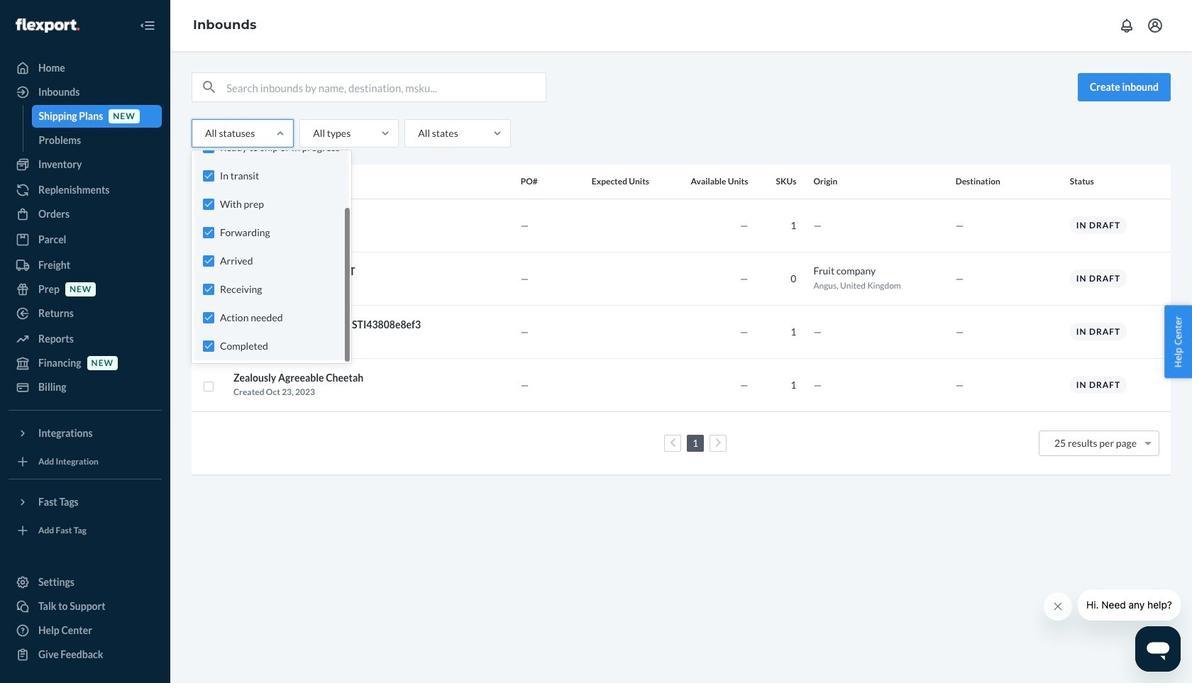 Task type: describe. For each thing, give the bounding box(es) containing it.
2 square image from the top
[[203, 328, 214, 340]]

2 square image from the top
[[203, 222, 214, 233]]

1 square image from the top
[[203, 275, 214, 286]]

3 square image from the top
[[203, 382, 214, 393]]

Search inbounds by name, destination, msku... text field
[[227, 73, 546, 102]]

chevron right image
[[715, 438, 722, 448]]



Task type: vqa. For each thing, say whether or not it's contained in the screenshot.
Select a Reserve Storage facility.
no



Task type: locate. For each thing, give the bounding box(es) containing it.
close navigation image
[[139, 17, 156, 34]]

flexport logo image
[[16, 18, 79, 32]]

open notifications image
[[1119, 17, 1136, 34]]

1 square image from the top
[[203, 178, 214, 189]]

2 vertical spatial square image
[[203, 382, 214, 393]]

chevron left image
[[670, 438, 676, 448]]

open account menu image
[[1147, 17, 1164, 34]]

1 vertical spatial square image
[[203, 328, 214, 340]]

0 vertical spatial square image
[[203, 178, 214, 189]]

0 vertical spatial square image
[[203, 275, 214, 286]]

square image
[[203, 178, 214, 189], [203, 222, 214, 233], [203, 382, 214, 393]]

1 vertical spatial square image
[[203, 222, 214, 233]]

square image
[[203, 275, 214, 286], [203, 328, 214, 340]]

option
[[1055, 437, 1138, 449]]



